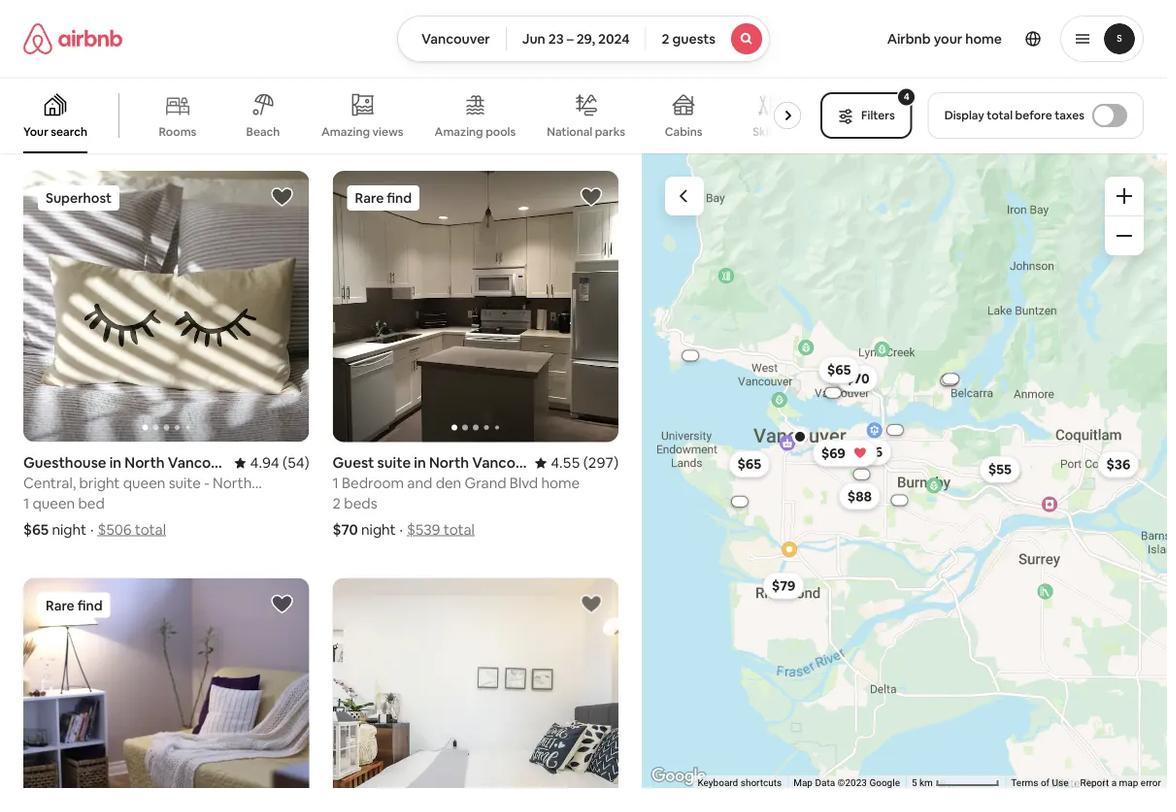 Task type: locate. For each thing, give the bounding box(es) containing it.
1 vertical spatial $69 button
[[813, 440, 878, 467]]

group
[[0, 78, 809, 153], [23, 171, 309, 443], [333, 171, 619, 443], [23, 578, 309, 790], [333, 578, 619, 790]]

$69 left 'search'
[[23, 113, 49, 132]]

1 horizontal spatial $70
[[846, 370, 870, 387]]

zoom in image
[[1117, 188, 1132, 204]]

$79
[[772, 577, 796, 595]]

bed up amazing views
[[342, 87, 369, 106]]

jun 23 – 29, 2024
[[522, 30, 630, 48]]

vancouver
[[422, 30, 490, 48], [118, 46, 192, 65], [429, 46, 503, 65]]

0 horizontal spatial $65
[[23, 521, 49, 540]]

1 horizontal spatial $65
[[738, 456, 762, 473]]

4.85 (167)
[[551, 46, 619, 65]]

in up quarters
[[103, 46, 115, 65]]

total right $506
[[135, 521, 166, 540]]

1 vertical spatial $65
[[738, 456, 762, 473]]

home
[[966, 30, 1002, 48], [541, 474, 580, 493]]

1 left queen
[[23, 494, 29, 513]]

bed down cozy
[[33, 87, 59, 106]]

1 inside 1 queen bed $65 night · $506 total
[[23, 494, 29, 513]]

2 horizontal spatial $65
[[827, 361, 851, 379]]

(54)
[[283, 454, 309, 473]]

search
[[51, 124, 87, 139]]

1 vertical spatial $69
[[835, 364, 860, 381]]

add to wishlist: guest suite in vancouver image
[[580, 593, 603, 616]]

2 inside 1 bedroom and den grand blvd home 2 beds $70 night · $539 total
[[333, 494, 341, 513]]

$65 inside the $65 $70
[[827, 361, 851, 379]]

1 vertical spatial 2
[[333, 494, 341, 513]]

· left $539
[[400, 521, 403, 540]]

0 horizontal spatial 2
[[333, 494, 341, 513]]

1 horizontal spatial amazing
[[435, 124, 483, 139]]

1 vertical spatial $65 button
[[729, 451, 770, 478]]

in right the suite
[[414, 46, 426, 65]]

taxes
[[1055, 108, 1085, 123]]

1 vertical spatial $66
[[858, 443, 883, 461]]

1 horizontal spatial 2
[[662, 30, 670, 48]]

google
[[870, 778, 900, 789]]

total
[[987, 108, 1013, 123], [133, 113, 164, 132], [444, 113, 475, 132], [135, 521, 166, 540], [444, 521, 475, 540]]

·
[[400, 113, 404, 132], [90, 521, 94, 540], [400, 521, 403, 540]]

4.94 (54)
[[250, 454, 309, 473]]

and
[[407, 474, 433, 493]]

$65 inside button
[[738, 456, 762, 473]]

night down queen
[[52, 521, 86, 540]]

amazing
[[321, 124, 370, 139], [435, 124, 483, 139]]

(167)
[[583, 46, 619, 65]]

· left $526
[[400, 113, 404, 132]]

0 vertical spatial $65 button
[[819, 356, 860, 384]]

–
[[567, 30, 574, 48]]

before
[[1015, 108, 1052, 123]]

(297)
[[583, 454, 619, 473]]

beds
[[344, 494, 377, 513]]

total right $539
[[444, 521, 475, 540]]

$55
[[989, 461, 1012, 478]]

apartment
[[23, 46, 100, 65]]

amazing pools
[[435, 124, 516, 139]]

none search field containing vancouver
[[397, 16, 770, 62]]

$65 inside 1 queen bed $65 night · $506 total
[[23, 521, 49, 540]]

0 horizontal spatial bed
[[33, 87, 59, 106]]

1 in from the left
[[103, 46, 115, 65]]

2 horizontal spatial bed
[[342, 87, 369, 106]]

2 vertical spatial $69
[[822, 445, 846, 462]]

$88
[[848, 488, 872, 505]]

1 for 1 bedroom and den grand blvd home 2 beds $70 night · $539 total
[[333, 474, 339, 493]]

1 horizontal spatial bed
[[78, 494, 105, 513]]

1 down cozy
[[23, 87, 29, 106]]

filters
[[862, 108, 895, 123]]

0 horizontal spatial in
[[103, 46, 115, 65]]

map
[[1119, 778, 1139, 789]]

$65 button
[[819, 356, 860, 384], [729, 451, 770, 478]]

1 bedroom and den grand blvd home 2 beds $70 night · $539 total
[[333, 474, 580, 540]]

night inside 1 queen bed $65 night · $506 total
[[52, 521, 86, 540]]

2 left 'guests'
[[662, 30, 670, 48]]

airbnb
[[887, 30, 931, 48]]

$561 total button
[[98, 113, 164, 132]]

1 left bedroom
[[333, 474, 339, 493]]

views
[[373, 124, 404, 139]]

$66 left views
[[333, 113, 359, 132]]

bed inside the apartment in vancouver cozy quarters on commercial dr. 1 bed
[[33, 87, 59, 106]]

pools
[[486, 124, 516, 139]]

map
[[794, 778, 813, 789]]

$36 button
[[1098, 451, 1139, 478]]

0 vertical spatial 2
[[662, 30, 670, 48]]

in
[[103, 46, 115, 65], [414, 46, 426, 65]]

keyboard shortcuts button
[[698, 777, 782, 790]]

0 horizontal spatial amazing
[[321, 124, 370, 139]]

night down beds
[[361, 521, 396, 540]]

home down 4.55
[[541, 474, 580, 493]]

guest suite in vancouver
[[333, 46, 503, 65]]

2 guests button
[[645, 16, 770, 62]]

home inside 1 bedroom and den grand blvd home 2 beds $70 night · $539 total
[[541, 474, 580, 493]]

0 vertical spatial $70
[[846, 370, 870, 387]]

1 vertical spatial $70
[[333, 521, 358, 540]]

add to wishlist: guest suite in north vancouver image
[[580, 185, 603, 209]]

2 inside button
[[662, 30, 670, 48]]

· inside 1 bed $66 night · $526 total
[[400, 113, 404, 132]]

$506 total button
[[98, 521, 166, 540]]

0 vertical spatial $66
[[333, 113, 359, 132]]

$69 button up $88
[[813, 440, 878, 467]]

vancouver inside the apartment in vancouver cozy quarters on commercial dr. 1 bed
[[118, 46, 192, 65]]

29,
[[577, 30, 595, 48]]

total right $561
[[133, 113, 164, 132]]

4.55 out of 5 average rating,  297 reviews image
[[535, 454, 619, 473]]

night
[[52, 113, 87, 132], [362, 113, 396, 132], [52, 521, 86, 540], [361, 521, 396, 540]]

0 vertical spatial $65
[[827, 361, 851, 379]]

0 vertical spatial $69 button
[[826, 359, 868, 386]]

$70 up the $66 button
[[846, 370, 870, 387]]

keyboard shortcuts
[[698, 778, 782, 789]]

total inside 1 queen bed $65 night · $506 total
[[135, 521, 166, 540]]

5 km button
[[906, 776, 1006, 790]]

profile element
[[793, 0, 1144, 78]]

$66 up $88 button
[[858, 443, 883, 461]]

data
[[815, 778, 835, 789]]

$69 button up the $66 button
[[826, 359, 868, 386]]

2 in from the left
[[414, 46, 426, 65]]

grand
[[465, 474, 507, 493]]

vancouver right the suite
[[422, 30, 490, 48]]

amazing for amazing pools
[[435, 124, 483, 139]]

None search field
[[397, 16, 770, 62]]

vancouver up on
[[118, 46, 192, 65]]

total inside 1 bed $66 night · $526 total
[[444, 113, 475, 132]]

report
[[1081, 778, 1109, 789]]

$69 up the $66 button
[[835, 364, 860, 381]]

jun 23 – 29, 2024 button
[[506, 16, 646, 62]]

total left before
[[987, 108, 1013, 123]]

$539
[[407, 521, 440, 540]]

· left $506
[[90, 521, 94, 540]]

$65 for $65
[[738, 456, 762, 473]]

1 inside 1 bedroom and den grand blvd home 2 beds $70 night · $539 total
[[333, 474, 339, 493]]

suite
[[377, 46, 411, 65]]

cabins
[[665, 124, 703, 139]]

1 vertical spatial home
[[541, 474, 580, 493]]

map data ©2023 google
[[794, 778, 900, 789]]

amazing for amazing views
[[321, 124, 370, 139]]

0 horizontal spatial $66
[[333, 113, 359, 132]]

2 vertical spatial $65
[[23, 521, 49, 540]]

amazing left views
[[321, 124, 370, 139]]

1 horizontal spatial $66
[[858, 443, 883, 461]]

$69
[[23, 113, 49, 132], [835, 364, 860, 381], [822, 445, 846, 462]]

use
[[1052, 778, 1069, 789]]

0 horizontal spatial $70
[[333, 521, 358, 540]]

amazing left pools
[[435, 124, 483, 139]]

$561
[[98, 113, 129, 132]]

report a map error
[[1081, 778, 1162, 789]]

$70 down beds
[[333, 521, 358, 540]]

1 horizontal spatial home
[[966, 30, 1002, 48]]

1 up amazing views
[[333, 87, 339, 106]]

home right your
[[966, 30, 1002, 48]]

rooms
[[159, 124, 197, 139]]

$70 button
[[837, 365, 879, 392]]

bed up $506
[[78, 494, 105, 513]]

night left $526
[[362, 113, 396, 132]]

0 vertical spatial home
[[966, 30, 1002, 48]]

$70
[[846, 370, 870, 387], [333, 521, 358, 540]]

5 km
[[912, 778, 936, 789]]

2
[[662, 30, 670, 48], [333, 494, 341, 513]]

1 horizontal spatial in
[[414, 46, 426, 65]]

$66 inside 1 bed $66 night · $526 total
[[333, 113, 359, 132]]

shortcuts
[[741, 778, 782, 789]]

queen
[[33, 494, 75, 513]]

1 horizontal spatial $65 button
[[819, 356, 860, 384]]

0 horizontal spatial home
[[541, 474, 580, 493]]

guests
[[673, 30, 716, 48]]

$65
[[827, 361, 851, 379], [738, 456, 762, 473], [23, 521, 49, 540]]

2 left beds
[[333, 494, 341, 513]]

1 queen bed $65 night · $506 total
[[23, 494, 166, 540]]

bedroom
[[342, 474, 404, 493]]

$69 left the $66 button
[[822, 445, 846, 462]]

group containing amazing views
[[0, 78, 809, 153]]

1 bed $66 night · $526 total
[[333, 87, 475, 132]]

1 inside 1 bed $66 night · $526 total
[[333, 87, 339, 106]]

blvd
[[510, 474, 538, 493]]

$539 total button
[[407, 521, 475, 540]]

total right $526
[[444, 113, 475, 132]]

night inside 1 bedroom and den grand blvd home 2 beds $70 night · $539 total
[[361, 521, 396, 540]]

home inside "link"
[[966, 30, 1002, 48]]

$66 button
[[850, 439, 892, 466]]

night inside 1 bed $66 night · $526 total
[[362, 113, 396, 132]]



Task type: vqa. For each thing, say whether or not it's contained in the screenshot.
Amazing pools on the left of page
yes



Task type: describe. For each thing, give the bounding box(es) containing it.
google map
showing 28 stays. including 1 saved stay. region
[[642, 153, 1167, 790]]

national parks
[[547, 124, 626, 139]]

national
[[547, 124, 593, 139]]

of
[[1041, 778, 1050, 789]]

terms of use link
[[1011, 778, 1069, 789]]

vancouver left jun
[[429, 46, 503, 65]]

filters button
[[821, 92, 913, 139]]

skiing
[[753, 124, 786, 139]]

airbnb your home link
[[876, 18, 1014, 59]]

a
[[1112, 778, 1117, 789]]

0 vertical spatial $69
[[23, 113, 49, 132]]

quarters
[[60, 66, 120, 85]]

your
[[23, 124, 48, 139]]

den
[[436, 474, 461, 493]]

apartment in vancouver cozy quarters on commercial dr. 1 bed
[[23, 46, 250, 106]]

airbnb your home
[[887, 30, 1002, 48]]

$526 total button
[[408, 113, 475, 132]]

$79 button
[[763, 573, 805, 600]]

amazing views
[[321, 124, 404, 139]]

4.85
[[551, 46, 580, 65]]

1 inside the apartment in vancouver cozy quarters on commercial dr. 1 bed
[[23, 87, 29, 106]]

night right your on the left
[[52, 113, 87, 132]]

bed inside 1 bed $66 night · $526 total
[[342, 87, 369, 106]]

google image
[[647, 764, 711, 790]]

your search
[[23, 124, 87, 139]]

parks
[[595, 124, 626, 139]]

4.55 (297)
[[551, 454, 619, 473]]

$506
[[98, 521, 132, 540]]

dr.
[[231, 66, 250, 85]]

vancouver inside vancouver button
[[422, 30, 490, 48]]

· inside 1 queen bed $65 night · $506 total
[[90, 521, 94, 540]]

5
[[912, 778, 917, 789]]

add to wishlist: guesthouse in north vancouver image
[[271, 185, 294, 209]]

4
[[904, 90, 910, 103]]

$66 inside button
[[858, 443, 883, 461]]

$36
[[1107, 456, 1131, 473]]

· inside 1 bedroom and den grand blvd home 2 beds $70 night · $539 total
[[400, 521, 403, 540]]

$561 total
[[98, 113, 164, 132]]

keyboard
[[698, 778, 738, 789]]

total inside 1 bedroom and den grand blvd home 2 beds $70 night · $539 total
[[444, 521, 475, 540]]

1 for 1 queen bed $65 night · $506 total
[[23, 494, 29, 513]]

terms of use
[[1011, 778, 1069, 789]]

1 for 1 bed $66 night · $526 total
[[333, 87, 339, 106]]

$70 inside the $65 $70
[[846, 370, 870, 387]]

display
[[945, 108, 985, 123]]

23
[[549, 30, 564, 48]]

in inside the apartment in vancouver cozy quarters on commercial dr. 1 bed
[[103, 46, 115, 65]]

jun
[[522, 30, 546, 48]]

4.55
[[551, 454, 580, 473]]

terms
[[1011, 778, 1039, 789]]

add to wishlist: apartment in burnaby image
[[271, 593, 294, 616]]

4.94 out of 5 average rating,  54 reviews image
[[235, 454, 309, 473]]

$65 $70
[[827, 361, 870, 387]]

total inside button
[[987, 108, 1013, 123]]

$88 button
[[839, 483, 881, 510]]

$69 night
[[23, 113, 87, 132]]

4.94
[[250, 454, 279, 473]]

$70 inside 1 bedroom and den grand blvd home 2 beds $70 night · $539 total
[[333, 521, 358, 540]]

your
[[934, 30, 963, 48]]

report a map error link
[[1081, 778, 1162, 789]]

error
[[1141, 778, 1162, 789]]

on
[[123, 66, 143, 85]]

2024
[[598, 30, 630, 48]]

bed inside 1 queen bed $65 night · $506 total
[[78, 494, 105, 513]]

$55 button
[[980, 456, 1021, 483]]

cozy
[[23, 66, 57, 85]]

zoom out image
[[1117, 228, 1132, 244]]

vancouver button
[[397, 16, 507, 62]]

guest
[[333, 46, 374, 65]]

display total before taxes
[[945, 108, 1085, 123]]

display total before taxes button
[[928, 92, 1144, 139]]

commercial
[[147, 66, 228, 85]]

beach
[[246, 124, 280, 139]]

0 horizontal spatial $65 button
[[729, 451, 770, 478]]

2 guests
[[662, 30, 716, 48]]

km
[[920, 778, 933, 789]]

4.85 out of 5 average rating,  167 reviews image
[[535, 46, 619, 65]]

$65 for $65 $70
[[827, 361, 851, 379]]

©2023
[[838, 778, 867, 789]]



